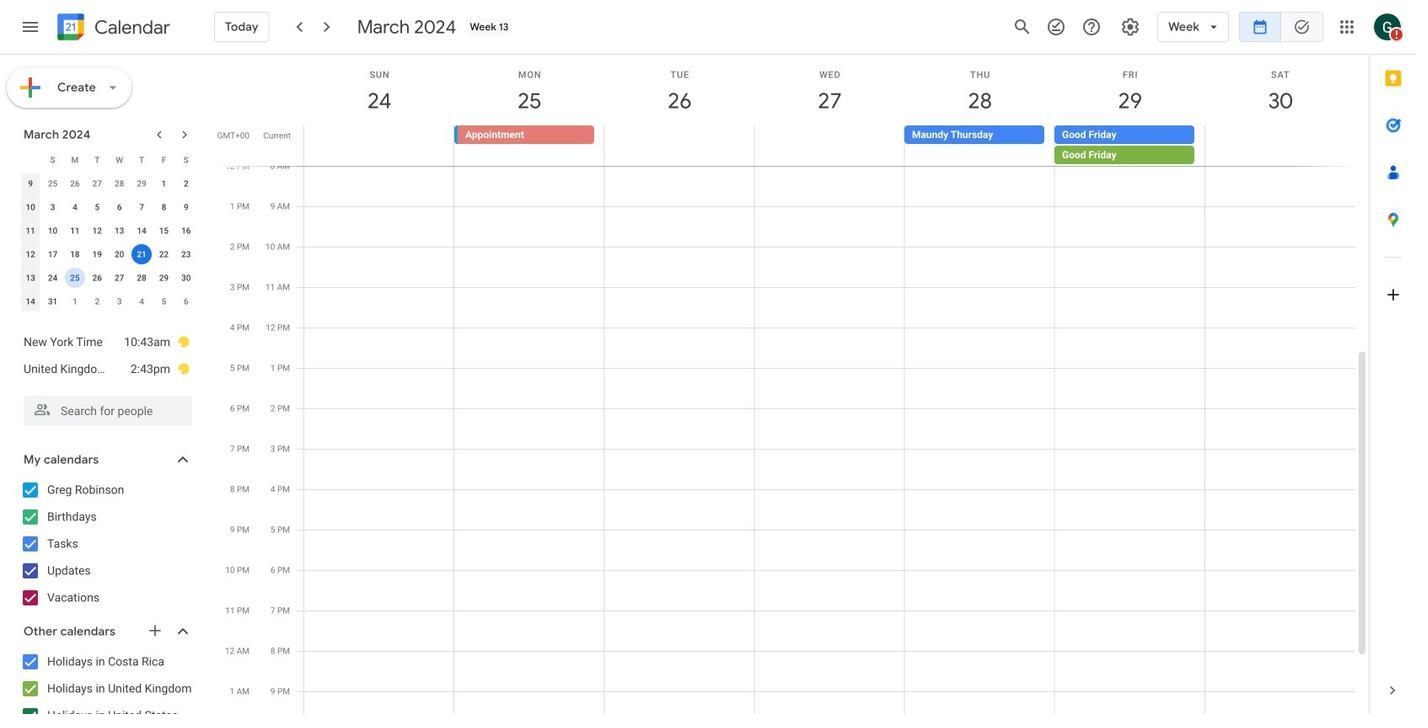 Task type: vqa. For each thing, say whether or not it's contained in the screenshot.
bottommost "tree"
no



Task type: locate. For each thing, give the bounding box(es) containing it.
Search for people text field
[[34, 396, 182, 427]]

list item up search for people text box
[[24, 356, 191, 383]]

list
[[7, 322, 206, 389]]

april 3 element
[[109, 292, 130, 312]]

cell
[[304, 126, 454, 166], [604, 126, 754, 166], [754, 126, 904, 166], [1055, 126, 1205, 166], [1205, 126, 1355, 166], [131, 243, 153, 266], [64, 266, 86, 290]]

april 6 element
[[176, 292, 196, 312]]

calendar element
[[54, 10, 170, 47]]

february 27 element
[[87, 174, 107, 194]]

2 element
[[176, 174, 196, 194]]

2 list item from the top
[[24, 356, 191, 383]]

11 element
[[65, 221, 85, 241]]

12 element
[[87, 221, 107, 241]]

tab list
[[1370, 55, 1416, 668]]

8 element
[[154, 197, 174, 217]]

15 element
[[154, 221, 174, 241]]

heading
[[91, 17, 170, 38]]

13 element
[[109, 221, 130, 241]]

february 25 element
[[43, 174, 63, 194]]

my calendars list
[[3, 477, 209, 612]]

1 element
[[154, 174, 174, 194]]

row
[[297, 126, 1369, 166], [19, 148, 197, 172], [19, 172, 197, 196], [19, 196, 197, 219], [19, 219, 197, 243], [19, 243, 197, 266], [19, 266, 197, 290], [19, 290, 197, 314]]

grid
[[216, 55, 1369, 715]]

29 element
[[154, 268, 174, 288]]

None search field
[[0, 389, 209, 427]]

february 28 element
[[109, 174, 130, 194]]

list item
[[24, 329, 191, 356], [24, 356, 191, 383]]

14 element
[[132, 221, 152, 241]]

30 element
[[176, 268, 196, 288]]

9 element
[[176, 197, 196, 217]]

column header
[[19, 148, 42, 172]]

heading inside calendar element
[[91, 17, 170, 38]]

list item down april 2 'element' in the left top of the page
[[24, 329, 191, 356]]

31 element
[[43, 292, 63, 312]]

april 5 element
[[154, 292, 174, 312]]

25 element
[[65, 268, 85, 288]]

22 element
[[154, 244, 174, 265]]

row group
[[19, 172, 197, 314]]

april 2 element
[[87, 292, 107, 312]]

28 element
[[132, 268, 152, 288]]



Task type: describe. For each thing, give the bounding box(es) containing it.
settings menu image
[[1120, 17, 1141, 37]]

add other calendars image
[[147, 623, 164, 640]]

17 element
[[43, 244, 63, 265]]

10 element
[[43, 221, 63, 241]]

row group inside march 2024 grid
[[19, 172, 197, 314]]

23 element
[[176, 244, 196, 265]]

16 element
[[176, 221, 196, 241]]

march 2024 grid
[[16, 148, 197, 314]]

7 element
[[132, 197, 152, 217]]

april 1 element
[[65, 292, 85, 312]]

column header inside march 2024 grid
[[19, 148, 42, 172]]

27 element
[[109, 268, 130, 288]]

february 29 element
[[132, 174, 152, 194]]

february 26 element
[[65, 174, 85, 194]]

1 list item from the top
[[24, 329, 191, 356]]

19 element
[[87, 244, 107, 265]]

26 element
[[87, 268, 107, 288]]

main drawer image
[[20, 17, 40, 37]]

20 element
[[109, 244, 130, 265]]

4 element
[[65, 197, 85, 217]]

3 element
[[43, 197, 63, 217]]

6 element
[[109, 197, 130, 217]]

other calendars list
[[3, 649, 209, 715]]

18 element
[[65, 244, 85, 265]]

21, today element
[[132, 244, 152, 265]]

24 element
[[43, 268, 63, 288]]

5 element
[[87, 197, 107, 217]]

april 4 element
[[132, 292, 152, 312]]



